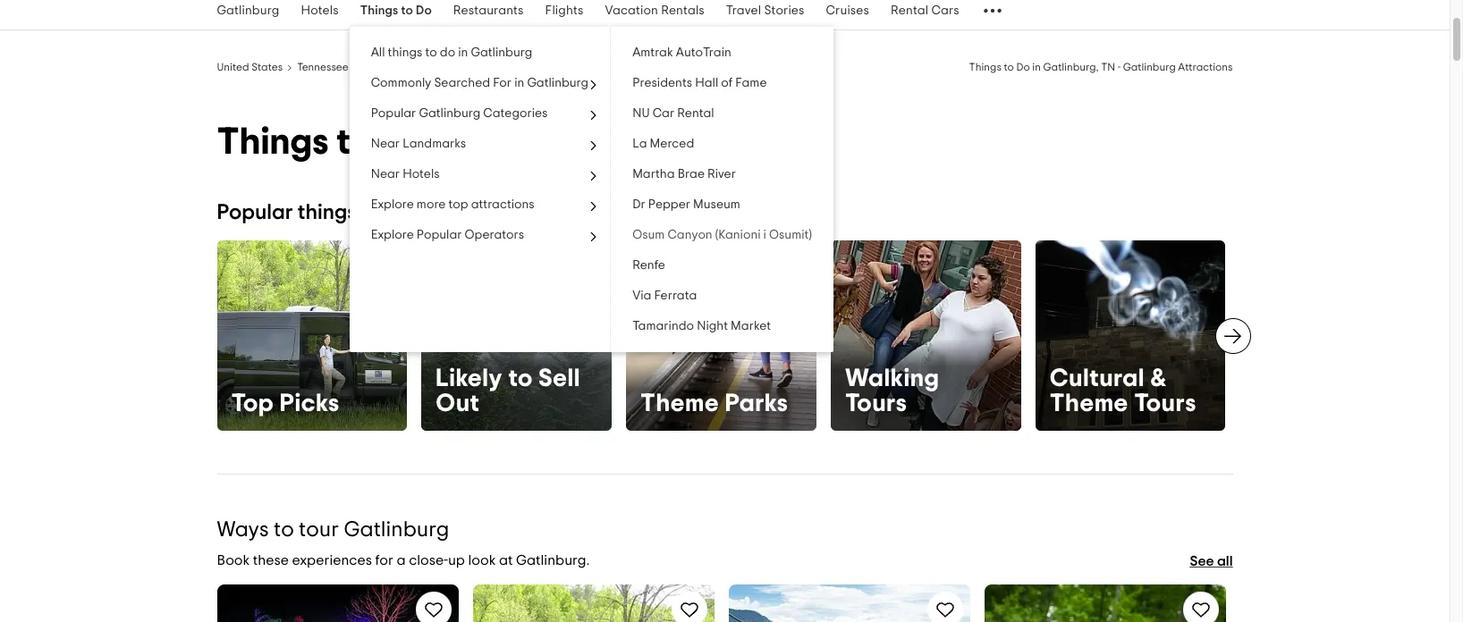 Task type: vqa. For each thing, say whether or not it's contained in the screenshot.
Cooking within LIKELY TO SELL OUT* Thai and Akha Cooking Class in
no



Task type: describe. For each thing, give the bounding box(es) containing it.
&
[[1150, 366, 1167, 392]]

at
[[499, 553, 513, 568]]

landmarks
[[403, 138, 466, 150]]

united states
[[217, 62, 283, 72]]

see all link
[[1190, 542, 1233, 582]]

amtrak autotrain
[[632, 47, 731, 59]]

things down rental cars 'link'
[[969, 62, 1001, 72]]

attractions
[[1178, 62, 1233, 72]]

near landmarks
[[371, 138, 466, 150]]

2 save to a trip image from the left
[[678, 599, 700, 620]]

martha
[[632, 168, 675, 181]]

in left "gatlinburg,"
[[1032, 62, 1041, 72]]

gatlinburg down categories
[[471, 123, 653, 161]]

for
[[375, 553, 393, 568]]

explore more top attractions
[[371, 199, 535, 211]]

popular gatlinburg categories
[[371, 107, 548, 120]]

osum
[[632, 229, 665, 241]]

gatlinburg right - at the top of the page
[[1123, 62, 1176, 72]]

top
[[448, 199, 468, 211]]

rental cars
[[891, 4, 959, 17]]

explore for explore more top attractions
[[371, 199, 414, 211]]

-
[[1118, 62, 1121, 72]]

all
[[1217, 554, 1233, 569]]

nu car rental
[[632, 107, 714, 120]]

a
[[397, 553, 406, 568]]

tour
[[299, 519, 339, 541]]

to up these
[[274, 519, 294, 541]]

sevier county link
[[385, 59, 453, 73]]

up
[[448, 553, 465, 568]]

restaurants link
[[443, 0, 534, 30]]

dr pepper museum link
[[611, 190, 833, 220]]

(kanioni
[[715, 229, 761, 241]]

top picks link
[[217, 241, 407, 431]]

pepper
[[648, 199, 690, 211]]

popular for popular gatlinburg categories
[[371, 107, 416, 120]]

flights link
[[534, 0, 594, 30]]

la merced link
[[611, 129, 833, 159]]

do up all things to do in gatlinburg
[[416, 4, 432, 17]]

theme parks link
[[626, 241, 816, 431]]

likely
[[436, 366, 503, 392]]

explore for explore popular operators
[[371, 229, 414, 241]]

brae
[[678, 168, 705, 181]]

popular things to do
[[217, 202, 412, 224]]

see all
[[1190, 554, 1233, 569]]

museum
[[693, 199, 740, 211]]

operators
[[465, 229, 524, 241]]

commonly searched for in gatlinburg
[[371, 77, 589, 89]]

4 save to a trip image from the left
[[1190, 599, 1211, 620]]

gatlinburg link
[[206, 0, 290, 30]]

categories
[[483, 107, 548, 120]]

osumit)
[[769, 229, 812, 241]]

all things to do in gatlinburg link
[[349, 38, 610, 68]]

popular for popular things to do
[[217, 202, 293, 224]]

theme parks
[[640, 392, 788, 417]]

sell
[[539, 366, 580, 392]]

river
[[707, 168, 736, 181]]

merced
[[650, 138, 694, 150]]

sevier county
[[385, 62, 453, 72]]

things to do in gatlinburg, tn - gatlinburg attractions
[[969, 62, 1233, 72]]

renfe link
[[611, 250, 833, 281]]

3 save to a trip image from the left
[[934, 599, 956, 620]]

cruises
[[826, 4, 869, 17]]

la merced
[[632, 138, 694, 150]]

osum canyon (kanioni i osumit) link
[[611, 220, 833, 250]]

explore popular operators
[[371, 229, 524, 241]]

near for near landmarks
[[371, 138, 400, 150]]

out
[[436, 392, 480, 417]]

2 vertical spatial popular
[[417, 229, 462, 241]]

near for near hotels
[[371, 168, 400, 181]]

to inside likely to sell out
[[508, 366, 533, 392]]

gatlinburg up categories
[[527, 77, 589, 89]]

dr
[[632, 199, 645, 211]]

ways to tour gatlinburg link
[[217, 519, 449, 541]]

vacation
[[605, 4, 658, 17]]

top picks
[[231, 392, 340, 417]]

renfe
[[632, 259, 665, 272]]

do down flights link
[[581, 62, 595, 72]]

gatlinburg down searched
[[419, 107, 480, 120]]

fame
[[735, 77, 767, 89]]

canyon
[[668, 229, 712, 241]]

amtrak autotrain link
[[611, 38, 833, 68]]

gatlinburg,
[[1043, 62, 1099, 72]]

car
[[652, 107, 674, 120]]

rental cars link
[[880, 0, 970, 30]]

presidents
[[632, 77, 692, 89]]

close-
[[409, 553, 448, 568]]

autotrain
[[676, 47, 731, 59]]

these
[[253, 553, 289, 568]]

tours inside cultural & theme tours
[[1134, 392, 1196, 417]]

more
[[417, 199, 446, 211]]

book
[[217, 553, 250, 568]]

theme inside cultural & theme tours
[[1050, 392, 1128, 417]]

of
[[721, 77, 733, 89]]

vacation rentals link
[[594, 0, 715, 30]]

cultural
[[1050, 366, 1145, 392]]

ferrata
[[654, 290, 697, 302]]

gatlinburg up united states link
[[217, 4, 279, 17]]

all things to do in gatlinburg
[[371, 47, 532, 59]]

nu car rental link
[[611, 98, 833, 129]]

0 vertical spatial things to do in gatlinburg
[[534, 62, 661, 72]]

hotels inside button
[[403, 168, 440, 181]]

nu
[[632, 107, 650, 120]]

travel stories
[[726, 4, 804, 17]]

dr pepper museum
[[632, 199, 740, 211]]



Task type: locate. For each thing, give the bounding box(es) containing it.
la
[[632, 138, 647, 150]]

presidents hall of fame
[[632, 77, 767, 89]]

1 vertical spatial hotels
[[403, 168, 440, 181]]

sevier
[[385, 62, 415, 72]]

hotels link
[[290, 0, 349, 30]]

stories
[[764, 4, 804, 17]]

gatlinburg down the amtrak
[[608, 62, 661, 72]]

tennessee (tn)
[[297, 62, 371, 72]]

theme left "parks"
[[640, 392, 719, 417]]

amtrak
[[632, 47, 673, 59]]

in down popular gatlinburg categories
[[434, 123, 464, 161]]

hotels down near landmarks
[[403, 168, 440, 181]]

1 vertical spatial popular
[[217, 202, 293, 224]]

i
[[763, 229, 766, 241]]

near landmarks button
[[349, 129, 610, 159]]

save to a trip image
[[423, 599, 444, 620], [678, 599, 700, 620], [934, 599, 956, 620], [1190, 599, 1211, 620]]

hotels up tennessee
[[301, 4, 339, 17]]

martha brae river
[[632, 168, 736, 181]]

1 vertical spatial do
[[386, 202, 412, 224]]

next image
[[1222, 326, 1243, 347]]

1 horizontal spatial theme
[[1050, 392, 1128, 417]]

rental left the cars
[[891, 4, 928, 17]]

united
[[217, 62, 249, 72]]

osum canyon (kanioni i osumit)
[[632, 229, 812, 241]]

do for all things to do in gatlinburg
[[440, 47, 455, 59]]

popular
[[371, 107, 416, 120], [217, 202, 293, 224], [417, 229, 462, 241]]

near down near landmarks
[[371, 168, 400, 181]]

all
[[371, 47, 385, 59]]

in up searched
[[458, 47, 468, 59]]

via
[[632, 290, 651, 302]]

martha brae river link
[[611, 159, 833, 190]]

top
[[231, 392, 274, 417]]

1 horizontal spatial hotels
[[403, 168, 440, 181]]

tamarindo night market link
[[611, 311, 833, 342]]

united states link
[[217, 59, 283, 73]]

1 tours from the left
[[845, 392, 907, 417]]

likely to sell out link
[[421, 241, 612, 431]]

near inside near hotels button
[[371, 168, 400, 181]]

tn
[[1101, 62, 1115, 72]]

market
[[731, 320, 771, 333]]

things to do in gatlinburg down the amtrak
[[534, 62, 661, 72]]

do up near hotels
[[380, 123, 426, 161]]

2 near from the top
[[371, 168, 400, 181]]

to up the 'sevier county' link
[[401, 4, 413, 17]]

near hotels button
[[349, 159, 610, 190]]

near hotels
[[371, 168, 440, 181]]

0 vertical spatial explore
[[371, 199, 414, 211]]

0 vertical spatial near
[[371, 138, 400, 150]]

walking
[[845, 366, 940, 392]]

tamarindo
[[632, 320, 694, 333]]

tennessee (tn) link
[[297, 59, 371, 73]]

rental
[[891, 4, 928, 17], [677, 107, 714, 120]]

1 theme from the left
[[640, 392, 719, 417]]

do
[[440, 47, 455, 59], [386, 202, 412, 224]]

cultural & theme tours link
[[1035, 241, 1226, 431]]

attractions
[[471, 199, 535, 211]]

explore more top attractions button
[[349, 190, 610, 220]]

things to do in gatlinburg
[[534, 62, 661, 72], [217, 123, 653, 161]]

0 horizontal spatial hotels
[[301, 4, 339, 17]]

1 horizontal spatial things
[[388, 47, 422, 59]]

to up near hotels
[[336, 123, 372, 161]]

picks
[[280, 392, 340, 417]]

walking tours link
[[831, 241, 1021, 431]]

things down the states
[[217, 123, 329, 161]]

searched
[[434, 77, 490, 89]]

near inside near landmarks 'button'
[[371, 138, 400, 150]]

county
[[417, 62, 453, 72]]

1 explore from the top
[[371, 199, 414, 211]]

rental inside nu car rental "link"
[[677, 107, 714, 120]]

gatlinburg up the a
[[344, 519, 449, 541]]

near up near hotels
[[371, 138, 400, 150]]

2 tours from the left
[[1134, 392, 1196, 417]]

0 vertical spatial rental
[[891, 4, 928, 17]]

1 save to a trip image from the left
[[423, 599, 444, 620]]

things down flights link
[[534, 62, 567, 72]]

1 horizontal spatial do
[[440, 47, 455, 59]]

likely to sell out
[[436, 366, 580, 417]]

ways
[[217, 519, 269, 541]]

to down flights link
[[569, 62, 579, 72]]

gatlinburg.
[[516, 553, 590, 568]]

gatlinburg
[[217, 4, 279, 17], [471, 47, 532, 59], [608, 62, 661, 72], [1123, 62, 1176, 72], [527, 77, 589, 89], [419, 107, 480, 120], [471, 123, 653, 161], [344, 519, 449, 541]]

cultural & theme tours
[[1050, 366, 1196, 417]]

1 horizontal spatial rental
[[891, 4, 928, 17]]

tours inside walking tours
[[845, 392, 907, 417]]

tamarindo night market
[[632, 320, 771, 333]]

do left "gatlinburg,"
[[1016, 62, 1030, 72]]

rentals
[[661, 4, 705, 17]]

0 vertical spatial do
[[440, 47, 455, 59]]

things
[[360, 4, 398, 17], [534, 62, 567, 72], [969, 62, 1001, 72], [217, 123, 329, 161]]

0 horizontal spatial rental
[[677, 107, 714, 120]]

things to do in gatlinburg down popular gatlinburg categories
[[217, 123, 653, 161]]

popular gatlinburg categories button
[[349, 98, 610, 129]]

things up all
[[360, 4, 398, 17]]

in right for
[[514, 77, 524, 89]]

ways to tour gatlinburg
[[217, 519, 449, 541]]

night
[[697, 320, 728, 333]]

via ferrata link
[[611, 281, 833, 311]]

to left "gatlinburg,"
[[1004, 62, 1014, 72]]

cruises link
[[815, 0, 880, 30]]

2 explore from the top
[[371, 229, 414, 241]]

to left sell
[[508, 366, 533, 392]]

tennessee
[[297, 62, 348, 72]]

experiences
[[292, 553, 372, 568]]

things for popular
[[298, 202, 357, 224]]

do left more
[[386, 202, 412, 224]]

look
[[468, 553, 496, 568]]

book these experiences for a close-up look at gatlinburg.
[[217, 553, 590, 568]]

0 horizontal spatial tours
[[845, 392, 907, 417]]

to down near hotels
[[361, 202, 382, 224]]

0 horizontal spatial theme
[[640, 392, 719, 417]]

1 vertical spatial rental
[[677, 107, 714, 120]]

in inside button
[[514, 77, 524, 89]]

gatlinburg up for
[[471, 47, 532, 59]]

0 horizontal spatial do
[[386, 202, 412, 224]]

to up county
[[425, 47, 437, 59]]

1 near from the top
[[371, 138, 400, 150]]

0 vertical spatial hotels
[[301, 4, 339, 17]]

1 horizontal spatial tours
[[1134, 392, 1196, 417]]

1 vertical spatial near
[[371, 168, 400, 181]]

0 horizontal spatial things
[[298, 202, 357, 224]]

do up county
[[440, 47, 455, 59]]

things for all
[[388, 47, 422, 59]]

in down vacation on the left
[[597, 62, 606, 72]]

restaurants
[[453, 4, 524, 17]]

1 vertical spatial explore
[[371, 229, 414, 241]]

things to do
[[360, 4, 432, 17]]

0 vertical spatial popular
[[371, 107, 416, 120]]

to
[[401, 4, 413, 17], [425, 47, 437, 59], [569, 62, 579, 72], [1004, 62, 1014, 72], [336, 123, 372, 161], [361, 202, 382, 224], [508, 366, 533, 392], [274, 519, 294, 541]]

walking tours
[[845, 366, 940, 417]]

rental down presidents hall of fame
[[677, 107, 714, 120]]

do for popular things to do
[[386, 202, 412, 224]]

0 vertical spatial things
[[388, 47, 422, 59]]

rental inside rental cars 'link'
[[891, 4, 928, 17]]

explore popular operators button
[[349, 220, 610, 250]]

2 theme from the left
[[1050, 392, 1128, 417]]

1 vertical spatial things to do in gatlinburg
[[217, 123, 653, 161]]

do inside all things to do in gatlinburg link
[[440, 47, 455, 59]]

things to do link
[[349, 0, 443, 30]]

previous image
[[206, 326, 228, 347]]

tours
[[845, 392, 907, 417], [1134, 392, 1196, 417]]

theme left &
[[1050, 392, 1128, 417]]

1 vertical spatial things
[[298, 202, 357, 224]]

states
[[251, 62, 283, 72]]



